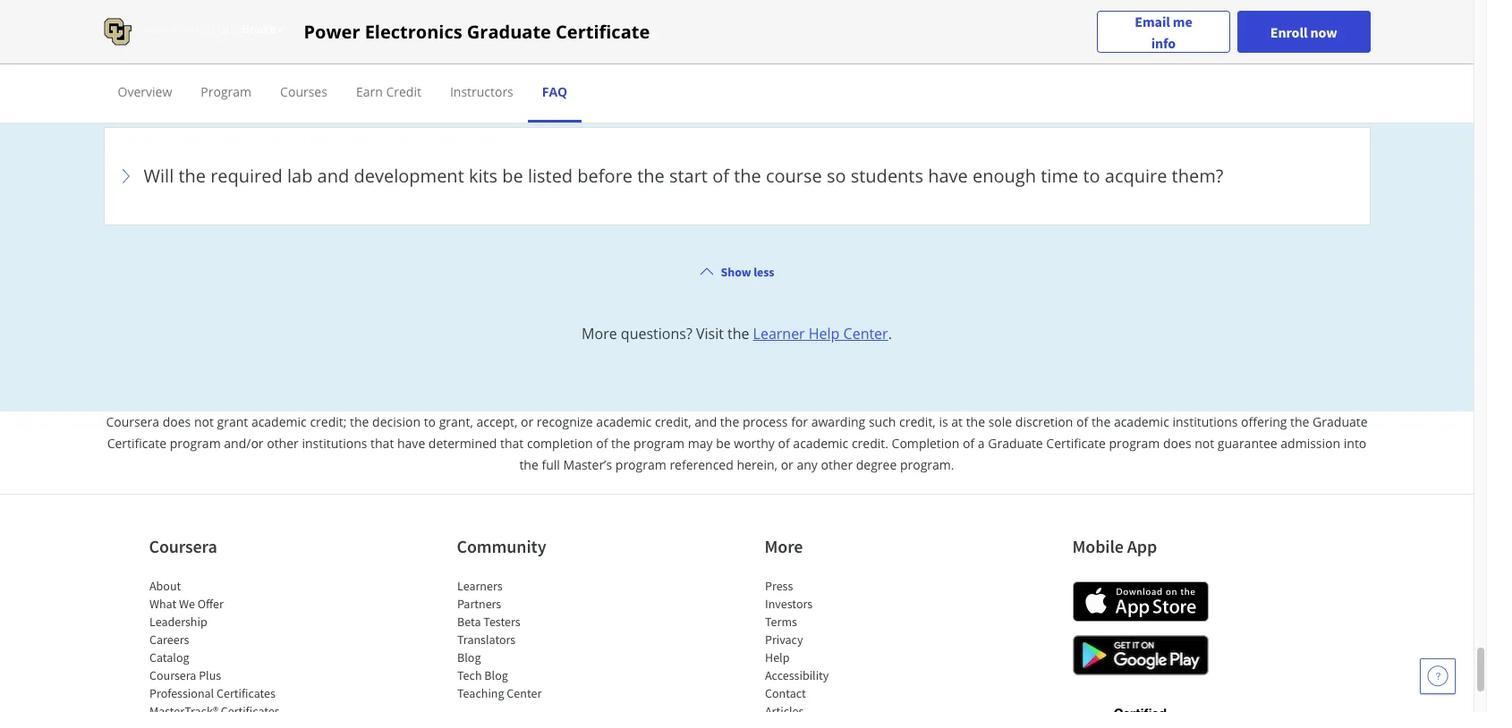 Task type: locate. For each thing, give the bounding box(es) containing it.
terms link
[[765, 614, 797, 630]]

that down the accept,
[[500, 435, 524, 452]]

recognize
[[537, 414, 593, 431]]

learner help center link
[[753, 324, 889, 344]]

to left grant,
[[424, 414, 436, 431]]

0 horizontal spatial more
[[582, 324, 617, 344]]

and right lab
[[317, 164, 349, 188]]

graduate up into
[[1313, 414, 1368, 431]]

0 horizontal spatial that
[[371, 435, 394, 452]]

the up worthy
[[720, 414, 740, 431]]

accessibility
[[765, 668, 829, 684]]

coursera
[[106, 414, 159, 431], [149, 535, 217, 558], [149, 668, 196, 684]]

other right and/or
[[267, 435, 299, 452]]

2 horizontal spatial graduate
[[1313, 414, 1368, 431]]

program
[[201, 83, 252, 100]]

faq link
[[542, 83, 568, 100]]

1 horizontal spatial institutions
[[1173, 414, 1238, 431]]

instructors link
[[450, 83, 514, 100]]

1 horizontal spatial or
[[781, 457, 794, 474]]

not left guarantee at the right of the page
[[1195, 435, 1215, 452]]

decision
[[372, 414, 421, 431]]

development
[[354, 164, 464, 188]]

help down privacy
[[765, 650, 789, 666]]

0 vertical spatial and
[[317, 164, 349, 188]]

credit, up may
[[655, 414, 692, 431]]

of right start
[[713, 164, 730, 188]]

earn credit link
[[356, 83, 422, 100]]

2 credit, from the left
[[900, 414, 936, 431]]

1 horizontal spatial help
[[809, 324, 840, 344]]

2 that from the left
[[500, 435, 524, 452]]

help inside press investors terms privacy help accessibility contact
[[765, 650, 789, 666]]

1 horizontal spatial blog
[[484, 668, 508, 684]]

0 vertical spatial have
[[928, 164, 968, 188]]

of
[[713, 164, 730, 188], [1077, 414, 1089, 431], [596, 435, 608, 452], [778, 435, 790, 452], [963, 435, 975, 452]]

university of colorado boulder image
[[103, 18, 282, 45]]

coursera inside coursera does not grant academic credit; the decision to grant, accept, or recognize academic credit, and the process for awarding such credit, is at the sole discretion of the academic institutions offering the graduate certificate program and/or other institutions that have determined that completion of the program may be worthy of academic credit. completion of a graduate certificate program does not guarantee admission into the full master's program referenced herein, or any other degree program.
[[106, 414, 159, 431]]

0 vertical spatial more
[[582, 324, 617, 344]]

0 vertical spatial to
[[1084, 164, 1101, 188]]

1 vertical spatial coursera
[[149, 535, 217, 558]]

does left grant
[[163, 414, 191, 431]]

not
[[194, 414, 214, 431], [1195, 435, 1215, 452]]

guarantee
[[1218, 435, 1278, 452]]

1 horizontal spatial more
[[765, 535, 803, 558]]

translators
[[457, 632, 515, 648]]

so
[[827, 164, 846, 188]]

1 horizontal spatial list
[[457, 577, 609, 703]]

0 vertical spatial help
[[809, 324, 840, 344]]

get it on google play image
[[1073, 636, 1209, 676]]

0 horizontal spatial center
[[507, 686, 541, 702]]

0 vertical spatial be
[[502, 164, 523, 188]]

1 list from the left
[[149, 577, 301, 713]]

about
[[149, 578, 181, 594]]

0 horizontal spatial institutions
[[302, 435, 367, 452]]

institutions
[[1173, 414, 1238, 431], [302, 435, 367, 452]]

press investors terms privacy help accessibility contact
[[765, 578, 829, 702]]

to right time on the top
[[1084, 164, 1101, 188]]

earn
[[356, 83, 383, 100]]

0 vertical spatial or
[[521, 414, 534, 431]]

1 horizontal spatial does
[[1164, 435, 1192, 452]]

earn credit
[[356, 83, 422, 100]]

1 horizontal spatial other
[[821, 457, 853, 474]]

does left guarantee at the right of the page
[[1164, 435, 1192, 452]]

1 horizontal spatial and
[[695, 414, 717, 431]]

0 horizontal spatial have
[[397, 435, 425, 452]]

leadership
[[149, 614, 207, 630]]

contact link
[[765, 686, 806, 702]]

or right the accept,
[[521, 414, 534, 431]]

community
[[457, 535, 546, 558]]

0 horizontal spatial not
[[194, 414, 214, 431]]

program link
[[201, 83, 252, 100]]

graduate up instructors
[[467, 19, 551, 43]]

1 vertical spatial help
[[765, 650, 789, 666]]

will the required lab and development kits be listed before the start of the course so students have enough time to acquire them?‎ list item
[[103, 127, 1371, 226]]

enroll
[[1271, 23, 1308, 41]]

will the required lab and development kits be listed before the start of the course so students have enough time to acquire them?‎ button
[[115, 139, 1359, 214]]

not left grant
[[194, 414, 214, 431]]

list for community
[[457, 577, 609, 703]]

learners link
[[457, 578, 502, 594]]

any
[[797, 457, 818, 474]]

less
[[754, 264, 775, 280]]

institutions down credit;
[[302, 435, 367, 452]]

0 horizontal spatial or
[[521, 414, 534, 431]]

show less
[[721, 264, 775, 280]]

1 vertical spatial other
[[821, 457, 853, 474]]

1 vertical spatial have
[[397, 435, 425, 452]]

press link
[[765, 578, 793, 594]]

is
[[939, 414, 949, 431]]

list containing press
[[765, 577, 917, 713]]

or left any
[[781, 457, 794, 474]]

0 vertical spatial does
[[163, 414, 191, 431]]

1 vertical spatial institutions
[[302, 435, 367, 452]]

have
[[928, 164, 968, 188], [397, 435, 425, 452]]

and up may
[[695, 414, 717, 431]]

list item
[[103, 0, 1371, 11], [103, 20, 1371, 118], [149, 703, 301, 713], [765, 703, 917, 713]]

2 vertical spatial graduate
[[988, 435, 1044, 452]]

0 vertical spatial center
[[844, 324, 889, 344]]

enroll now button
[[1238, 11, 1371, 53]]

1 horizontal spatial have
[[928, 164, 968, 188]]

and
[[317, 164, 349, 188], [695, 414, 717, 431]]

0 horizontal spatial does
[[163, 414, 191, 431]]

kits
[[469, 164, 498, 188]]

of up the master's
[[596, 435, 608, 452]]

more for more questions? visit the learner help center .
[[582, 324, 617, 344]]

does
[[163, 414, 191, 431], [1164, 435, 1192, 452]]

1 vertical spatial to
[[424, 414, 436, 431]]

overview link
[[118, 83, 172, 100]]

0 vertical spatial blog
[[457, 650, 481, 666]]

1 vertical spatial or
[[781, 457, 794, 474]]

professional
[[149, 686, 214, 702]]

professional certificates link
[[149, 686, 275, 702]]

power
[[304, 19, 360, 43]]

the right visit
[[728, 324, 750, 344]]

0 horizontal spatial list
[[149, 577, 301, 713]]

1 vertical spatial more
[[765, 535, 803, 558]]

careers
[[149, 632, 189, 648]]

or
[[521, 414, 534, 431], [781, 457, 794, 474]]

0 horizontal spatial credit,
[[655, 414, 692, 431]]

at
[[952, 414, 963, 431]]

1 vertical spatial be
[[716, 435, 731, 452]]

list containing about
[[149, 577, 301, 713]]

1 horizontal spatial credit,
[[900, 414, 936, 431]]

blog up tech at left
[[457, 650, 481, 666]]

other right any
[[821, 457, 853, 474]]

center
[[844, 324, 889, 344], [507, 686, 541, 702]]

before
[[578, 164, 633, 188]]

0 horizontal spatial be
[[502, 164, 523, 188]]

center right teaching
[[507, 686, 541, 702]]

1 horizontal spatial to
[[1084, 164, 1101, 188]]

2 vertical spatial coursera
[[149, 668, 196, 684]]

visit
[[696, 324, 724, 344]]

will
[[144, 164, 174, 188]]

1 vertical spatial not
[[1195, 435, 1215, 452]]

the left full on the left bottom of page
[[520, 457, 539, 474]]

list containing learners
[[457, 577, 609, 703]]

tech
[[457, 668, 482, 684]]

1 that from the left
[[371, 435, 394, 452]]

certificates
[[216, 686, 275, 702]]

center right the learner
[[844, 324, 889, 344]]

electronics
[[365, 19, 463, 43]]

graduate down sole
[[988, 435, 1044, 452]]

have left enough
[[928, 164, 968, 188]]

0 horizontal spatial help
[[765, 650, 789, 666]]

1 vertical spatial center
[[507, 686, 541, 702]]

contact
[[765, 686, 806, 702]]

list for coursera
[[149, 577, 301, 713]]

0 horizontal spatial certificate
[[107, 435, 167, 452]]

0 horizontal spatial to
[[424, 414, 436, 431]]

be right may
[[716, 435, 731, 452]]

credit,
[[655, 414, 692, 431], [900, 414, 936, 431]]

learner
[[753, 324, 805, 344]]

credit;
[[310, 414, 347, 431]]

other
[[267, 435, 299, 452], [821, 457, 853, 474]]

center inside learners partners beta testers translators blog tech blog teaching center
[[507, 686, 541, 702]]

terms
[[765, 614, 797, 630]]

the right discretion
[[1092, 414, 1111, 431]]

2 list from the left
[[457, 577, 609, 703]]

about what we offer leadership careers catalog coursera plus professional certificates
[[149, 578, 275, 702]]

1 vertical spatial does
[[1164, 435, 1192, 452]]

learners
[[457, 578, 502, 594]]

1 horizontal spatial graduate
[[988, 435, 1044, 452]]

institutions up guarantee at the right of the page
[[1173, 414, 1238, 431]]

worthy
[[734, 435, 775, 452]]

enroll now
[[1271, 23, 1338, 41]]

coursera plus link
[[149, 668, 221, 684]]

0 vertical spatial graduate
[[467, 19, 551, 43]]

help
[[809, 324, 840, 344], [765, 650, 789, 666]]

partners link
[[457, 596, 501, 612]]

1 horizontal spatial that
[[500, 435, 524, 452]]

1 horizontal spatial be
[[716, 435, 731, 452]]

logo of certified b corporation image
[[1104, 698, 1177, 713]]

2 horizontal spatial list
[[765, 577, 917, 713]]

press
[[765, 578, 793, 594]]

will the required lab and development kits be listed before the start of the course so students have enough time to acquire them?‎
[[144, 164, 1224, 188]]

and inside dropdown button
[[317, 164, 349, 188]]

completion
[[527, 435, 593, 452]]

be inside the will the required lab and development kits be listed before the start of the course so students have enough time to acquire them?‎ dropdown button
[[502, 164, 523, 188]]

0 vertical spatial coursera
[[106, 414, 159, 431]]

0 horizontal spatial blog
[[457, 650, 481, 666]]

be right kits
[[502, 164, 523, 188]]

have down decision
[[397, 435, 425, 452]]

credit, up completion
[[900, 414, 936, 431]]

that down decision
[[371, 435, 394, 452]]

and/or
[[224, 435, 264, 452]]

0 horizontal spatial other
[[267, 435, 299, 452]]

help right the learner
[[809, 324, 840, 344]]

more left questions?
[[582, 324, 617, 344]]

chevron right image
[[115, 58, 137, 80]]

we
[[179, 596, 195, 612]]

the right will
[[178, 164, 206, 188]]

list
[[149, 577, 301, 713], [457, 577, 609, 703], [765, 577, 917, 713]]

master's
[[563, 457, 612, 474]]

more up 'press'
[[765, 535, 803, 558]]

blog up teaching center link
[[484, 668, 508, 684]]

faq
[[542, 83, 568, 100]]

1 vertical spatial and
[[695, 414, 717, 431]]

3 list from the left
[[765, 577, 917, 713]]

graduate
[[467, 19, 551, 43], [1313, 414, 1368, 431], [988, 435, 1044, 452]]

academic
[[251, 414, 307, 431], [596, 414, 652, 431], [1114, 414, 1170, 431], [793, 435, 849, 452]]

0 horizontal spatial and
[[317, 164, 349, 188]]

more for more
[[765, 535, 803, 558]]



Task type: describe. For each thing, give the bounding box(es) containing it.
such
[[869, 414, 896, 431]]

beta testers link
[[457, 614, 520, 630]]

list for more
[[765, 577, 917, 713]]

questions?
[[621, 324, 693, 344]]

2 horizontal spatial certificate
[[1047, 435, 1106, 452]]

grant
[[217, 414, 248, 431]]

accessibility link
[[765, 668, 829, 684]]

discretion
[[1016, 414, 1074, 431]]

privacy link
[[765, 632, 803, 648]]

of right discretion
[[1077, 414, 1089, 431]]

determined
[[429, 435, 497, 452]]

completion
[[892, 435, 960, 452]]

of left a
[[963, 435, 975, 452]]

1 credit, from the left
[[655, 414, 692, 431]]

blog link
[[457, 650, 481, 666]]

me
[[1173, 12, 1193, 30]]

app
[[1128, 535, 1158, 558]]

students
[[851, 164, 924, 188]]

and inside coursera does not grant academic credit; the decision to grant, accept, or recognize academic credit, and the process for awarding such credit, is at the sole discretion of the academic institutions offering the graduate certificate program and/or other institutions that have determined that completion of the program may be worthy of academic credit. completion of a graduate certificate program does not guarantee admission into the full master's program referenced herein, or any other degree program.
[[695, 414, 717, 431]]

the left start
[[638, 164, 665, 188]]

have inside coursera does not grant academic credit; the decision to grant, accept, or recognize academic credit, and the process for awarding such credit, is at the sole discretion of the academic institutions offering the graduate certificate program and/or other institutions that have determined that completion of the program may be worthy of academic credit. completion of a graduate certificate program does not guarantee admission into the full master's program referenced herein, or any other degree program.
[[397, 435, 425, 452]]

1 horizontal spatial not
[[1195, 435, 1215, 452]]

the left course
[[734, 164, 762, 188]]

mobile app
[[1073, 535, 1158, 558]]

of down process in the bottom of the page
[[778, 435, 790, 452]]

catalog link
[[149, 650, 189, 666]]

admission
[[1281, 435, 1341, 452]]

required
[[210, 164, 283, 188]]

have inside dropdown button
[[928, 164, 968, 188]]

offer
[[197, 596, 223, 612]]

coursera does not grant academic credit; the decision to grant, accept, or recognize academic credit, and the process for awarding such credit, is at the sole discretion of the academic institutions offering the graduate certificate program and/or other institutions that have determined that completion of the program may be worthy of academic credit. completion of a graduate certificate program does not guarantee admission into the full master's program referenced herein, or any other degree program.
[[106, 414, 1368, 474]]

email me info
[[1135, 12, 1193, 51]]

catalog
[[149, 650, 189, 666]]

the right credit;
[[350, 414, 369, 431]]

about link
[[149, 578, 181, 594]]

leadership link
[[149, 614, 207, 630]]

listed
[[528, 164, 573, 188]]

email
[[1135, 12, 1171, 30]]

more questions? visit the learner help center .
[[582, 324, 892, 344]]

translators link
[[457, 632, 515, 648]]

now
[[1311, 23, 1338, 41]]

courses link
[[280, 83, 328, 100]]

the up admission
[[1291, 414, 1310, 431]]

credit
[[386, 83, 422, 100]]

show less button
[[692, 256, 782, 288]]

coursera for coursera
[[149, 535, 217, 558]]

awarding
[[812, 414, 866, 431]]

1 horizontal spatial certificate
[[556, 19, 650, 43]]

0 vertical spatial other
[[267, 435, 299, 452]]

credit.
[[852, 435, 889, 452]]

email me info button
[[1098, 10, 1231, 53]]

the right at in the bottom of the page
[[966, 414, 986, 431]]

overview
[[118, 83, 172, 100]]

acquire
[[1105, 164, 1168, 188]]

help center image
[[1428, 666, 1449, 687]]

info
[[1152, 34, 1176, 51]]

courses
[[280, 83, 328, 100]]

plus
[[198, 668, 221, 684]]

to inside dropdown button
[[1084, 164, 1101, 188]]

time
[[1041, 164, 1079, 188]]

offering
[[1242, 414, 1288, 431]]

careers link
[[149, 632, 189, 648]]

0 vertical spatial institutions
[[1173, 414, 1238, 431]]

1 vertical spatial graduate
[[1313, 414, 1368, 431]]

for
[[791, 414, 808, 431]]

the up the master's
[[611, 435, 631, 452]]

privacy
[[765, 632, 803, 648]]

beta
[[457, 614, 481, 630]]

them?‎
[[1172, 164, 1224, 188]]

teaching
[[457, 686, 504, 702]]

course
[[766, 164, 822, 188]]

of inside dropdown button
[[713, 164, 730, 188]]

investors link
[[765, 596, 812, 612]]

learners partners beta testers translators blog tech blog teaching center
[[457, 578, 541, 702]]

testers
[[483, 614, 520, 630]]

chevron right image
[[115, 166, 137, 187]]

help link
[[765, 650, 789, 666]]

herein,
[[737, 457, 778, 474]]

certificate menu element
[[103, 64, 1371, 123]]

to inside coursera does not grant academic credit; the decision to grant, accept, or recognize academic credit, and the process for awarding such credit, is at the sole discretion of the academic institutions offering the graduate certificate program and/or other institutions that have determined that completion of the program may be worthy of academic credit. completion of a graduate certificate program does not guarantee admission into the full master's program referenced herein, or any other degree program.
[[424, 414, 436, 431]]

0 vertical spatial not
[[194, 414, 214, 431]]

be inside coursera does not grant academic credit; the decision to grant, accept, or recognize academic credit, and the process for awarding such credit, is at the sole discretion of the academic institutions offering the graduate certificate program and/or other institutions that have determined that completion of the program may be worthy of academic credit. completion of a graduate certificate program does not guarantee admission into the full master's program referenced herein, or any other degree program.
[[716, 435, 731, 452]]

into
[[1344, 435, 1367, 452]]

accept,
[[477, 414, 518, 431]]

degree
[[856, 457, 897, 474]]

1 horizontal spatial center
[[844, 324, 889, 344]]

enough
[[973, 164, 1037, 188]]

a
[[978, 435, 985, 452]]

process
[[743, 414, 788, 431]]

show
[[721, 264, 751, 280]]

1 vertical spatial blog
[[484, 668, 508, 684]]

investors
[[765, 596, 812, 612]]

coursera for coursera does not grant academic credit; the decision to grant, accept, or recognize academic credit, and the process for awarding such credit, is at the sole discretion of the academic institutions offering the graduate certificate program and/or other institutions that have determined that completion of the program may be worthy of academic credit. completion of a graduate certificate program does not guarantee admission into the full master's program referenced herein, or any other degree program.
[[106, 414, 159, 431]]

coursera inside the about what we offer leadership careers catalog coursera plus professional certificates
[[149, 668, 196, 684]]

0 horizontal spatial graduate
[[467, 19, 551, 43]]

download on the app store image
[[1073, 582, 1209, 622]]



Task type: vqa. For each thing, say whether or not it's contained in the screenshot.
bottommost 5
no



